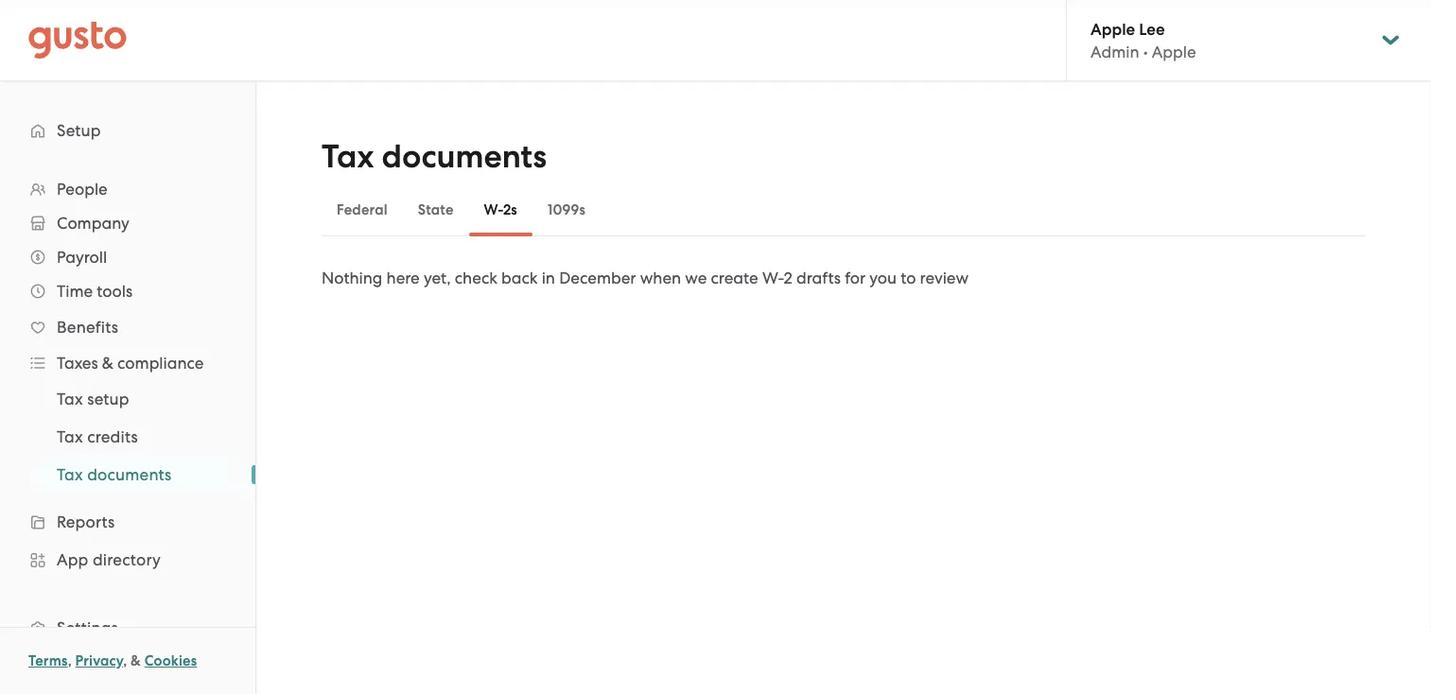 Task type: vqa. For each thing, say whether or not it's contained in the screenshot.
topmost documents
yes



Task type: describe. For each thing, give the bounding box(es) containing it.
people
[[57, 180, 108, 199]]

for
[[845, 269, 866, 288]]

0 vertical spatial documents
[[382, 138, 547, 176]]

taxes
[[57, 354, 98, 373]]

lee
[[1140, 19, 1165, 39]]

w-2s
[[484, 202, 518, 219]]

app
[[57, 551, 88, 570]]

privacy
[[75, 653, 123, 670]]

directory
[[93, 551, 161, 570]]

back
[[502, 269, 538, 288]]

taxes & compliance button
[[19, 346, 237, 380]]

1 vertical spatial w-
[[763, 269, 784, 288]]

people button
[[19, 172, 237, 206]]

app directory link
[[19, 543, 237, 577]]

1099s
[[548, 202, 586, 219]]

apple lee admin • apple
[[1091, 19, 1197, 61]]

terms , privacy , & cookies
[[28, 653, 197, 670]]

tax credits
[[57, 428, 138, 447]]

w-2s button
[[469, 187, 533, 233]]

1 vertical spatial apple
[[1152, 42, 1197, 61]]

payroll button
[[19, 240, 237, 274]]

2
[[784, 269, 793, 288]]

check
[[455, 269, 498, 288]]

payroll
[[57, 248, 107, 267]]

company
[[57, 214, 129, 233]]

nothing
[[322, 269, 383, 288]]

tax for tax credits link
[[57, 428, 83, 447]]

settings
[[57, 619, 118, 638]]

tax for "tax setup" 'link'
[[57, 390, 83, 409]]

tax forms tab list
[[322, 184, 1366, 237]]

documents inside "link"
[[87, 466, 172, 484]]

admin
[[1091, 42, 1140, 61]]

in
[[542, 269, 555, 288]]

1099s button
[[533, 187, 601, 233]]

settings link
[[19, 611, 237, 645]]

0 vertical spatial apple
[[1091, 19, 1136, 39]]

review
[[920, 269, 969, 288]]

compliance
[[117, 354, 204, 373]]

here
[[387, 269, 420, 288]]

taxes & compliance
[[57, 354, 204, 373]]

tax documents link
[[34, 458, 237, 492]]

cookies
[[145, 653, 197, 670]]



Task type: locate. For each thing, give the bounding box(es) containing it.
w- right create
[[763, 269, 784, 288]]

tax documents
[[322, 138, 547, 176], [57, 466, 172, 484]]

tax up federal button
[[322, 138, 374, 176]]

company button
[[19, 206, 237, 240]]

tax inside tax documents "link"
[[57, 466, 83, 484]]

benefits
[[57, 318, 118, 337]]

0 horizontal spatial &
[[102, 354, 113, 373]]

tax setup link
[[34, 382, 237, 416]]

cookies button
[[145, 650, 197, 673]]

list containing people
[[0, 172, 255, 695]]

0 horizontal spatial apple
[[1091, 19, 1136, 39]]

federal
[[337, 202, 388, 219]]

to
[[901, 269, 916, 288]]

list
[[0, 172, 255, 695], [0, 380, 255, 494]]

apple up 'admin' on the right
[[1091, 19, 1136, 39]]

reports
[[57, 513, 115, 532]]

tax inside "tax setup" 'link'
[[57, 390, 83, 409]]

drafts
[[797, 269, 841, 288]]

terms link
[[28, 653, 68, 670]]

create
[[711, 269, 759, 288]]

documents
[[382, 138, 547, 176], [87, 466, 172, 484]]

1 vertical spatial &
[[131, 653, 141, 670]]

•
[[1144, 42, 1148, 61]]

nothing here yet, check back in december when we create w-2 drafts for you to review
[[322, 269, 969, 288]]

terms
[[28, 653, 68, 670]]

state
[[418, 202, 454, 219]]

credits
[[87, 428, 138, 447]]

,
[[68, 653, 72, 670], [123, 653, 127, 670]]

& right taxes
[[102, 354, 113, 373]]

time tools
[[57, 282, 133, 301]]

documents down tax credits link
[[87, 466, 172, 484]]

setup link
[[19, 114, 237, 148]]

tax documents down the credits
[[57, 466, 172, 484]]

december
[[559, 269, 636, 288]]

1 horizontal spatial tax documents
[[322, 138, 547, 176]]

home image
[[28, 21, 127, 59]]

1 , from the left
[[68, 653, 72, 670]]

1 horizontal spatial &
[[131, 653, 141, 670]]

tools
[[97, 282, 133, 301]]

app directory
[[57, 551, 161, 570]]

tax setup
[[57, 390, 129, 409]]

w- right state
[[484, 202, 503, 219]]

state button
[[403, 187, 469, 233]]

you
[[870, 269, 897, 288]]

0 horizontal spatial w-
[[484, 202, 503, 219]]

1 horizontal spatial documents
[[382, 138, 547, 176]]

& down settings link
[[131, 653, 141, 670]]

0 horizontal spatial ,
[[68, 653, 72, 670]]

federal button
[[322, 187, 403, 233]]

tax credits link
[[34, 420, 237, 454]]

gusto navigation element
[[0, 81, 255, 695]]

1 list from the top
[[0, 172, 255, 695]]

benefits link
[[19, 310, 237, 344]]

apple
[[1091, 19, 1136, 39], [1152, 42, 1197, 61]]

0 horizontal spatial documents
[[87, 466, 172, 484]]

when
[[640, 269, 681, 288]]

0 vertical spatial tax documents
[[322, 138, 547, 176]]

documents up state
[[382, 138, 547, 176]]

list containing tax setup
[[0, 380, 255, 494]]

w-
[[484, 202, 503, 219], [763, 269, 784, 288]]

, down settings link
[[123, 653, 127, 670]]

w- inside button
[[484, 202, 503, 219]]

apple right • on the right top
[[1152, 42, 1197, 61]]

we
[[685, 269, 707, 288]]

1 horizontal spatial ,
[[123, 653, 127, 670]]

2 , from the left
[[123, 653, 127, 670]]

2s
[[503, 202, 518, 219]]

0 vertical spatial &
[[102, 354, 113, 373]]

, left privacy link
[[68, 653, 72, 670]]

0 vertical spatial w-
[[484, 202, 503, 219]]

setup
[[57, 121, 101, 140]]

1 vertical spatial documents
[[87, 466, 172, 484]]

2 list from the top
[[0, 380, 255, 494]]

1 horizontal spatial apple
[[1152, 42, 1197, 61]]

1 vertical spatial tax documents
[[57, 466, 172, 484]]

privacy link
[[75, 653, 123, 670]]

tax for tax documents "link"
[[57, 466, 83, 484]]

reports link
[[19, 505, 237, 539]]

tax inside tax credits link
[[57, 428, 83, 447]]

yet,
[[424, 269, 451, 288]]

tax left the credits
[[57, 428, 83, 447]]

time tools button
[[19, 274, 237, 308]]

tax documents inside "link"
[[57, 466, 172, 484]]

time
[[57, 282, 93, 301]]

tax documents up state
[[322, 138, 547, 176]]

1 horizontal spatial w-
[[763, 269, 784, 288]]

& inside taxes & compliance dropdown button
[[102, 354, 113, 373]]

setup
[[87, 390, 129, 409]]

tax down taxes
[[57, 390, 83, 409]]

tax down tax credits
[[57, 466, 83, 484]]

tax
[[322, 138, 374, 176], [57, 390, 83, 409], [57, 428, 83, 447], [57, 466, 83, 484]]

0 horizontal spatial tax documents
[[57, 466, 172, 484]]

&
[[102, 354, 113, 373], [131, 653, 141, 670]]



